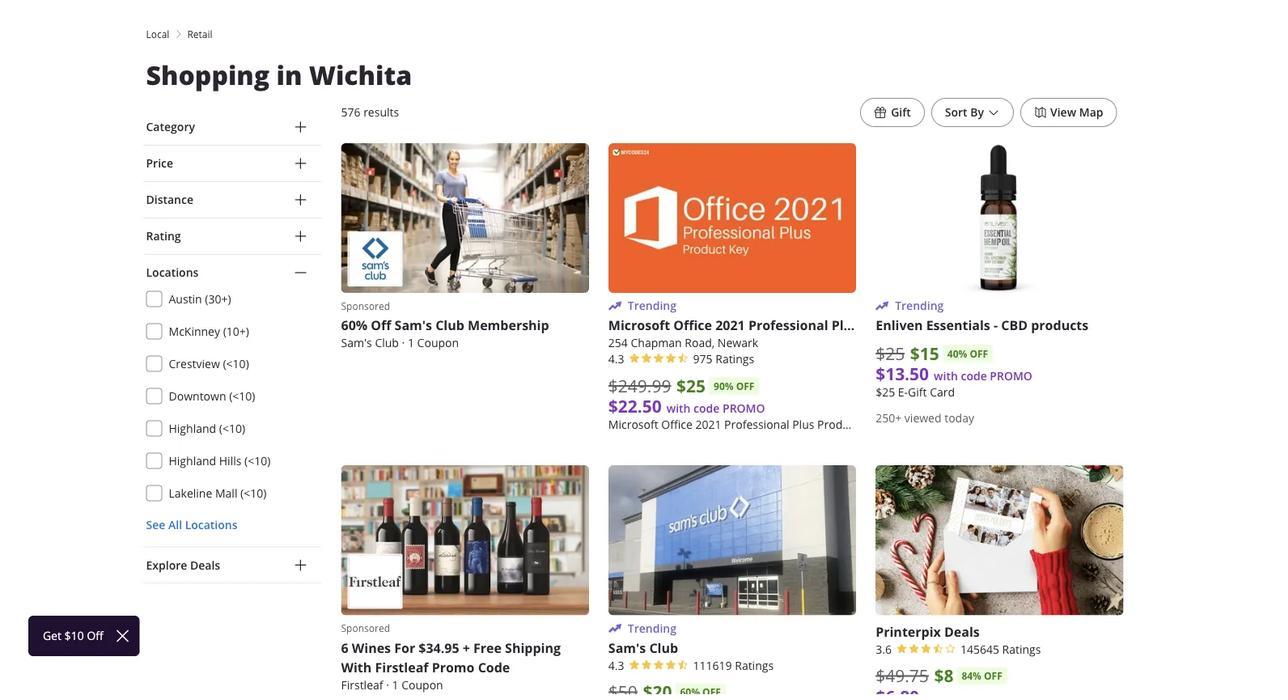 Task type: vqa. For each thing, say whether or not it's contained in the screenshot.


Task type: locate. For each thing, give the bounding box(es) containing it.
local link
[[146, 27, 169, 41]]

1 microsoft from the top
[[608, 317, 670, 334]]

1 horizontal spatial 1
[[408, 336, 414, 351]]

firstleaf down "for"
[[375, 658, 428, 676]]

0 horizontal spatial 1
[[392, 677, 399, 692]]

off inside $25 $15 40% off $13.50 with code promo $25 e-gift card
[[970, 347, 988, 361]]

0 vertical spatial plus
[[832, 317, 859, 334]]

0 vertical spatial highland
[[169, 421, 216, 436]]

1 vertical spatial ratings
[[1002, 642, 1041, 657]]

250+ viewed today
[[876, 411, 974, 426]]

2021
[[716, 317, 745, 334], [695, 417, 721, 432]]

e-
[[898, 385, 908, 400]]

90%
[[714, 379, 734, 393]]

gift left sort
[[891, 105, 911, 120]]

0 vertical spatial sam's
[[395, 317, 432, 334]]

off right 84%
[[984, 669, 1002, 683]]

0 vertical spatial 4.3
[[608, 352, 624, 367]]

shopping in wichita
[[146, 57, 412, 93]]

1 vertical spatial 2021
[[695, 417, 721, 432]]

ratings for 111619 ratings
[[735, 658, 774, 673]]

1 vertical spatial microsoft
[[608, 417, 658, 432]]

office inside microsoft office 2021 professional plus 254 chapman road, newark
[[674, 317, 712, 334]]

professional
[[748, 317, 828, 334], [724, 417, 789, 432]]

view map button
[[1020, 98, 1117, 127]]

ratings right 145645
[[1002, 642, 1041, 657]]

1 vertical spatial sam's
[[341, 336, 372, 351]]

0 vertical spatial ratings
[[716, 352, 754, 367]]

office inside $249.99 $25 90% off $22.50 with code promo microsoft office 2021 professional plus product key - lifetime for windows 1pc
[[661, 417, 692, 432]]

0 vertical spatial -
[[994, 317, 998, 334]]

1 vertical spatial gift
[[908, 385, 927, 400]]

1 horizontal spatial ·
[[402, 336, 405, 351]]

$25 down 975
[[677, 374, 706, 397]]

microsoft up the 'chapman'
[[608, 317, 670, 334]]

0 vertical spatial gift
[[891, 105, 911, 120]]

0 vertical spatial firstleaf
[[375, 658, 428, 676]]

lifetime
[[890, 417, 933, 432]]

today
[[945, 411, 974, 426]]

highland down downtown
[[169, 421, 216, 436]]

chapman
[[631, 336, 682, 351]]

2 vertical spatial ratings
[[735, 658, 774, 673]]

2 sponsored from the top
[[341, 622, 390, 635]]

wines
[[352, 639, 391, 657]]

-
[[994, 317, 998, 334], [884, 417, 887, 432]]

1 vertical spatial firstleaf
[[341, 677, 383, 692]]

with inside $249.99 $25 90% off $22.50 with code promo microsoft office 2021 professional plus product key - lifetime for windows 1pc
[[667, 401, 691, 416]]

deals up 145645
[[944, 623, 980, 640]]

printerpix
[[876, 623, 941, 640]]

1 vertical spatial 1
[[392, 677, 399, 692]]

code down 90%
[[694, 401, 720, 416]]

1 vertical spatial with
[[667, 401, 691, 416]]

mall
[[215, 486, 237, 501]]

2 highland from the top
[[169, 453, 216, 468]]

professional up newark
[[748, 317, 828, 334]]

2021 down 90%
[[695, 417, 721, 432]]

plus inside $249.99 $25 90% off $22.50 with code promo microsoft office 2021 professional plus product key - lifetime for windows 1pc
[[792, 417, 814, 432]]

wichita
[[309, 57, 412, 93]]

(<10) for highland (<10)
[[219, 421, 245, 436]]

sponsored inside sponsored 60% off sam's club membership sam's club    ·    1 coupon
[[341, 300, 390, 313]]

(30+)
[[205, 291, 231, 306]]

0 vertical spatial club
[[435, 317, 464, 334]]

explore deals button
[[143, 547, 322, 583]]

4.3 down sam's club on the bottom of page
[[608, 658, 624, 673]]

$49.75
[[876, 664, 929, 687]]

deals right explore
[[190, 558, 220, 573]]

1 vertical spatial deals
[[944, 623, 980, 640]]

60%
[[341, 317, 368, 334]]

(<10) right downtown
[[229, 388, 255, 403]]

microsoft office 2021 professional plus 254 chapman road, newark
[[608, 317, 859, 351]]

0 vertical spatial promo
[[990, 369, 1032, 384]]

1 vertical spatial plus
[[792, 417, 814, 432]]

highland for highland
[[169, 421, 216, 436]]

2 microsoft from the top
[[608, 417, 658, 432]]

0 vertical spatial office
[[674, 317, 712, 334]]

1 vertical spatial professional
[[724, 417, 789, 432]]

trending for microsoft office 2021 professional plus
[[628, 298, 677, 313]]

deals for printerpix deals
[[944, 623, 980, 640]]

gift inside $25 $15 40% off $13.50 with code promo $25 e-gift card
[[908, 385, 927, 400]]

trending up the 'chapman'
[[628, 298, 677, 313]]

(<10) down (10+)
[[223, 356, 249, 371]]

deals inside explore deals dropdown button
[[190, 558, 220, 573]]

microsoft
[[608, 317, 670, 334], [608, 417, 658, 432]]

locations inside 'locations' dropdown button
[[146, 265, 199, 280]]

newark
[[718, 336, 758, 351]]

microsoft inside microsoft office 2021 professional plus 254 chapman road, newark
[[608, 317, 670, 334]]

1 vertical spatial coupon
[[402, 677, 443, 692]]

1 highland from the top
[[169, 421, 216, 436]]

free
[[473, 639, 502, 657]]

$34.95
[[419, 639, 459, 657]]

trending up sam's club on the bottom of page
[[628, 621, 677, 636]]

gift left card
[[908, 385, 927, 400]]

0 vertical spatial code
[[961, 369, 987, 384]]

office down $249.99
[[661, 417, 692, 432]]

microsoft down $249.99
[[608, 417, 658, 432]]

with right $22.50
[[667, 401, 691, 416]]

1 horizontal spatial code
[[961, 369, 987, 384]]

0 vertical spatial microsoft
[[608, 317, 670, 334]]

0 horizontal spatial code
[[694, 401, 720, 416]]

250+
[[876, 411, 902, 426]]

ratings for 145645 ratings
[[1002, 642, 1041, 657]]

2 vertical spatial off
[[984, 669, 1002, 683]]

- right "key"
[[884, 417, 887, 432]]

professional down 90%
[[724, 417, 789, 432]]

with up card
[[934, 369, 958, 384]]

promo down 90%
[[723, 401, 765, 416]]

0 vertical spatial coupon
[[417, 336, 459, 351]]

1 horizontal spatial deals
[[944, 623, 980, 640]]

0 horizontal spatial -
[[884, 417, 887, 432]]

111619
[[693, 658, 732, 673]]

0 vertical spatial 1
[[408, 336, 414, 351]]

off inside $49.75 $8 84% off
[[984, 669, 1002, 683]]

sponsored 6 wines for $34.95 + free shipping with firstleaf promo code firstleaf    ·    1 coupon
[[341, 622, 561, 692]]

map
[[1079, 105, 1103, 120]]

1 vertical spatial highland
[[169, 453, 216, 468]]

austin
[[169, 291, 202, 306]]

promo inside $249.99 $25 90% off $22.50 with code promo microsoft office 2021 professional plus product key - lifetime for windows 1pc
[[723, 401, 765, 416]]

4.3 for 111619 ratings
[[608, 658, 624, 673]]

firstleaf
[[375, 658, 428, 676], [341, 677, 383, 692]]

0 vertical spatial with
[[934, 369, 958, 384]]

category
[[146, 119, 195, 134]]

3.6
[[876, 642, 892, 657]]

sponsored up 60%
[[341, 300, 390, 313]]

1 vertical spatial code
[[694, 401, 720, 416]]

view
[[1050, 105, 1076, 120]]

1 horizontal spatial with
[[934, 369, 958, 384]]

enliven essentials - cbd products
[[876, 317, 1089, 334]]

with
[[934, 369, 958, 384], [667, 401, 691, 416]]

1 vertical spatial -
[[884, 417, 887, 432]]

(<10) up hills
[[219, 421, 245, 436]]

145645 ratings
[[960, 642, 1041, 657]]

plus left enliven
[[832, 317, 859, 334]]

sort by
[[945, 105, 984, 120]]

0 horizontal spatial promo
[[723, 401, 765, 416]]

locations down lakeline mall (<10)
[[185, 517, 238, 532]]

2021 up newark
[[716, 317, 745, 334]]

with inside $25 $15 40% off $13.50 with code promo $25 e-gift card
[[934, 369, 958, 384]]

promo for $25
[[723, 401, 765, 416]]

off right 90%
[[736, 379, 755, 393]]

deals
[[190, 558, 220, 573], [944, 623, 980, 640]]

975 ratings
[[693, 352, 754, 367]]

ratings down newark
[[716, 352, 754, 367]]

1 vertical spatial promo
[[723, 401, 765, 416]]

locations up austin
[[146, 265, 199, 280]]

1 sponsored from the top
[[341, 300, 390, 313]]

1 vertical spatial office
[[661, 417, 692, 432]]

- left the cbd
[[994, 317, 998, 334]]

2 vertical spatial club
[[649, 639, 678, 657]]

0 vertical spatial off
[[970, 347, 988, 361]]

0 vertical spatial ·
[[402, 336, 405, 351]]

2 horizontal spatial club
[[649, 639, 678, 657]]

1 vertical spatial 4.3
[[608, 658, 624, 673]]

0 vertical spatial professional
[[748, 317, 828, 334]]

code down 40%
[[961, 369, 987, 384]]

ratings
[[716, 352, 754, 367], [1002, 642, 1041, 657], [735, 658, 774, 673]]

locations list
[[146, 289, 322, 534]]

sam's
[[395, 317, 432, 334], [341, 336, 372, 351], [608, 639, 646, 657]]

1 vertical spatial off
[[736, 379, 755, 393]]

1 inside sponsored 60% off sam's club membership sam's club    ·    1 coupon
[[408, 336, 414, 351]]

0 vertical spatial deals
[[190, 558, 220, 573]]

1 horizontal spatial sam's
[[395, 317, 432, 334]]

4.3 down 254
[[608, 352, 624, 367]]

1 vertical spatial club
[[375, 336, 399, 351]]

$25 down enliven
[[876, 342, 905, 365]]

$249.99
[[608, 374, 671, 397]]

0 vertical spatial locations
[[146, 265, 199, 280]]

111619 ratings
[[693, 658, 774, 673]]

promo for $15
[[990, 369, 1032, 384]]

code inside $249.99 $25 90% off $22.50 with code promo microsoft office 2021 professional plus product key - lifetime for windows 1pc
[[694, 401, 720, 416]]

rating
[[146, 229, 181, 244]]

firstleaf down the with
[[341, 677, 383, 692]]

0 horizontal spatial club
[[375, 336, 399, 351]]

1 4.3 from the top
[[608, 352, 624, 367]]

mckinney (10+)
[[169, 324, 249, 339]]

0 horizontal spatial sam's
[[341, 336, 372, 351]]

essentials
[[926, 317, 990, 334]]

highland up the 'lakeline'
[[169, 453, 216, 468]]

sponsored up wines
[[341, 622, 390, 635]]

off for $25
[[736, 379, 755, 393]]

crestview (<10)
[[169, 356, 249, 371]]

2 4.3 from the top
[[608, 658, 624, 673]]

highland
[[169, 421, 216, 436], [169, 453, 216, 468]]

0 horizontal spatial with
[[667, 401, 691, 416]]

1 horizontal spatial plus
[[832, 317, 859, 334]]

coupon inside sponsored 60% off sam's club membership sam's club    ·    1 coupon
[[417, 336, 459, 351]]

sponsored inside sponsored 6 wines for $34.95 + free shipping with firstleaf promo code firstleaf    ·    1 coupon
[[341, 622, 390, 635]]

0 vertical spatial 2021
[[716, 317, 745, 334]]

$25 $15 40% off $13.50 with code promo $25 e-gift card
[[876, 342, 1032, 400]]

plus left product
[[792, 417, 814, 432]]

off inside $249.99 $25 90% off $22.50 with code promo microsoft office 2021 professional plus product key - lifetime for windows 1pc
[[736, 379, 755, 393]]

1 vertical spatial sponsored
[[341, 622, 390, 635]]

sponsored for off
[[341, 300, 390, 313]]

0 vertical spatial sponsored
[[341, 300, 390, 313]]

2 horizontal spatial sam's
[[608, 639, 646, 657]]

code for $25
[[694, 401, 720, 416]]

off
[[970, 347, 988, 361], [736, 379, 755, 393], [984, 669, 1002, 683]]

trending up enliven
[[895, 298, 944, 313]]

0 horizontal spatial deals
[[190, 558, 220, 573]]

ratings for 975 ratings
[[716, 352, 754, 367]]

4.3 for 975 ratings
[[608, 352, 624, 367]]

1 vertical spatial locations
[[185, 517, 238, 532]]

1 vertical spatial ·
[[386, 677, 389, 692]]

ratings right "111619"
[[735, 658, 774, 673]]

viewed
[[905, 411, 942, 426]]

1 horizontal spatial -
[[994, 317, 998, 334]]

trending for sam's club
[[628, 621, 677, 636]]

0 horizontal spatial ·
[[386, 677, 389, 692]]

lakeline mall (<10)
[[169, 486, 267, 501]]

deals for explore deals
[[190, 558, 220, 573]]

· inside sponsored 6 wines for $34.95 + free shipping with firstleaf promo code firstleaf    ·    1 coupon
[[386, 677, 389, 692]]

off right 40%
[[970, 347, 988, 361]]

hills
[[219, 453, 241, 468]]

0 horizontal spatial plus
[[792, 417, 814, 432]]

1 horizontal spatial promo
[[990, 369, 1032, 384]]

(<10) for downtown (<10)
[[229, 388, 255, 403]]

code
[[961, 369, 987, 384], [694, 401, 720, 416]]

sponsored
[[341, 300, 390, 313], [341, 622, 390, 635]]

promo inside $25 $15 40% off $13.50 with code promo $25 e-gift card
[[990, 369, 1032, 384]]

code inside $25 $15 40% off $13.50 with code promo $25 e-gift card
[[961, 369, 987, 384]]

plus
[[832, 317, 859, 334], [792, 417, 814, 432]]

office up road,
[[674, 317, 712, 334]]

product
[[817, 417, 859, 432]]

promo up "1pc"
[[990, 369, 1032, 384]]

·
[[402, 336, 405, 351], [386, 677, 389, 692]]



Task type: describe. For each thing, give the bounding box(es) containing it.
(10+)
[[223, 324, 249, 339]]

6
[[341, 639, 348, 657]]

professional inside microsoft office 2021 professional plus 254 chapman road, newark
[[748, 317, 828, 334]]

1pc
[[1006, 417, 1026, 432]]

in
[[276, 57, 302, 93]]

sort by button
[[931, 98, 1014, 127]]

code
[[478, 658, 510, 676]]

explore deals
[[146, 558, 220, 573]]

distance
[[146, 192, 193, 207]]

$22.50
[[608, 395, 662, 418]]

price button
[[143, 146, 322, 181]]

off for $8
[[984, 669, 1002, 683]]

+
[[463, 639, 470, 657]]

windows
[[954, 417, 1003, 432]]

products
[[1031, 317, 1089, 334]]

2 vertical spatial sam's
[[608, 639, 646, 657]]

with for $15
[[934, 369, 958, 384]]

with
[[341, 658, 372, 676]]

crestview
[[169, 356, 220, 371]]

austin (30+)
[[169, 291, 231, 306]]

mckinney
[[169, 324, 220, 339]]

sponsored for wines
[[341, 622, 390, 635]]

professional inside $249.99 $25 90% off $22.50 with code promo microsoft office 2021 professional plus product key - lifetime for windows 1pc
[[724, 417, 789, 432]]

card
[[930, 385, 955, 400]]

975
[[693, 352, 713, 367]]

sort
[[945, 105, 967, 120]]

1 horizontal spatial club
[[435, 317, 464, 334]]

explore
[[146, 558, 187, 573]]

with for $25
[[667, 401, 691, 416]]

- inside $249.99 $25 90% off $22.50 with code promo microsoft office 2021 professional plus product key - lifetime for windows 1pc
[[884, 417, 887, 432]]

(<10) for crestview (<10)
[[223, 356, 249, 371]]

microsoft inside $249.99 $25 90% off $22.50 with code promo microsoft office 2021 professional plus product key - lifetime for windows 1pc
[[608, 417, 658, 432]]

gift inside button
[[891, 105, 911, 120]]

downtown (<10)
[[169, 388, 255, 403]]

locations button
[[143, 255, 322, 291]]

off for $15
[[970, 347, 988, 361]]

(<10) right hills
[[244, 453, 271, 468]]

84%
[[962, 669, 982, 683]]

local
[[146, 28, 169, 40]]

sponsored 60% off sam's club membership sam's club    ·    1 coupon
[[341, 300, 549, 351]]

for
[[394, 639, 415, 657]]

road,
[[685, 336, 715, 351]]

see all locations button
[[146, 517, 238, 533]]

rating button
[[143, 218, 322, 254]]

for
[[936, 417, 951, 432]]

$249.99 $25 90% off $22.50 with code promo microsoft office 2021 professional plus product key - lifetime for windows 1pc
[[608, 374, 1026, 432]]

2021 inside $249.99 $25 90% off $22.50 with code promo microsoft office 2021 professional plus product key - lifetime for windows 1pc
[[695, 417, 721, 432]]

highland hills (<10)
[[169, 453, 271, 468]]

lakeline
[[169, 486, 212, 501]]

see all locations
[[146, 517, 238, 532]]

2021 inside microsoft office 2021 professional plus 254 chapman road, newark
[[716, 317, 745, 334]]

(<10) right mall
[[240, 486, 267, 501]]

plus inside microsoft office 2021 professional plus 254 chapman road, newark
[[832, 317, 859, 334]]

printerpix deals
[[876, 623, 980, 640]]

cbd
[[1001, 317, 1028, 334]]

all
[[168, 517, 182, 532]]

40%
[[947, 347, 967, 361]]

results
[[363, 105, 399, 120]]

coupon inside sponsored 6 wines for $34.95 + free shipping with firstleaf promo code firstleaf    ·    1 coupon
[[402, 677, 443, 692]]

1 inside sponsored 6 wines for $34.95 + free shipping with firstleaf promo code firstleaf    ·    1 coupon
[[392, 677, 399, 692]]

$25 inside $249.99 $25 90% off $22.50 with code promo microsoft office 2021 professional plus product key - lifetime for windows 1pc
[[677, 374, 706, 397]]

shopping
[[146, 57, 270, 93]]

576 results
[[341, 105, 399, 120]]

$25 left "e-" on the right of page
[[876, 385, 895, 400]]

price
[[146, 156, 173, 171]]

view map
[[1050, 105, 1103, 120]]

breadcrumbs element
[[143, 27, 1133, 41]]

$8
[[934, 664, 954, 687]]

by
[[970, 105, 984, 120]]

code for $15
[[961, 369, 987, 384]]

membership
[[468, 317, 549, 334]]

254
[[608, 336, 628, 351]]

see
[[146, 517, 165, 532]]

$49.75 $8 84% off
[[876, 664, 1002, 687]]

gift button
[[860, 98, 925, 127]]

sam's club
[[608, 639, 678, 657]]

576
[[341, 105, 361, 120]]

downtown
[[169, 388, 226, 403]]

retail
[[187, 28, 212, 40]]

locations inside see all locations dropdown button
[[185, 517, 238, 532]]

category button
[[143, 109, 322, 145]]

highland (<10)
[[169, 421, 245, 436]]

· inside sponsored 60% off sam's club membership sam's club    ·    1 coupon
[[402, 336, 405, 351]]

trending for enliven essentials - cbd products
[[895, 298, 944, 313]]

highland for highland hills
[[169, 453, 216, 468]]

off
[[371, 317, 391, 334]]

shipping
[[505, 639, 561, 657]]

key
[[862, 417, 881, 432]]

distance button
[[143, 182, 322, 218]]

145645
[[960, 642, 999, 657]]



